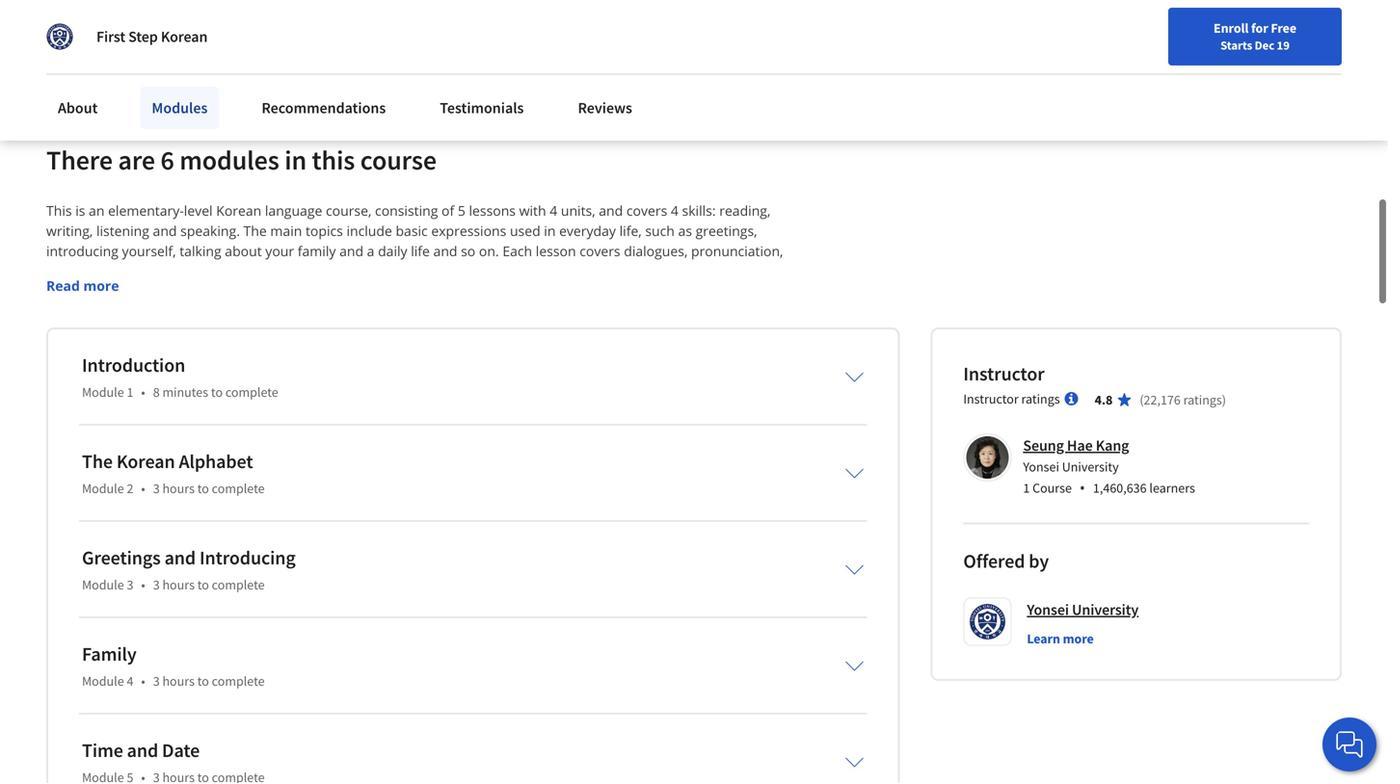 Task type: vqa. For each thing, say whether or not it's contained in the screenshot.
greetings,
yes



Task type: locate. For each thing, give the bounding box(es) containing it.
1 vertical spatial in
[[285, 143, 307, 177]]

module down introduction
[[82, 384, 124, 401]]

learn
[[1027, 631, 1061, 648]]

korean up speaking.
[[216, 202, 262, 220]]

1 left 8
[[127, 384, 133, 401]]

1 vertical spatial 1
[[1023, 480, 1030, 497]]

0 vertical spatial covers
[[627, 202, 668, 220]]

ratings right 22,176
[[1184, 392, 1223, 409]]

enroll for free starts dec 19
[[1214, 19, 1297, 53]]

to right minutes
[[211, 384, 223, 401]]

pronunciation,
[[691, 242, 783, 261]]

1 horizontal spatial 1
[[1023, 480, 1030, 497]]

1 vertical spatial hours
[[162, 577, 195, 594]]

to inside introduction module 1 • 8 minutes to complete
[[211, 384, 223, 401]]

0 vertical spatial the
[[244, 222, 267, 240]]

3 inside "family module 4 • 3 hours to complete"
[[153, 673, 160, 691]]

1 horizontal spatial in
[[285, 143, 307, 177]]

offered by
[[964, 550, 1049, 574]]

korean
[[161, 27, 208, 46], [216, 202, 262, 220], [117, 450, 175, 474]]

4 module from the top
[[82, 673, 124, 691]]

0 horizontal spatial covers
[[580, 242, 621, 261]]

language
[[265, 202, 322, 220]]

yonsei university link
[[1027, 599, 1139, 622]]

basic
[[396, 222, 428, 240]]

include
[[347, 222, 392, 240]]

learn more
[[1027, 631, 1094, 648]]

each
[[503, 242, 532, 261]]

3
[[153, 480, 160, 498], [127, 577, 133, 594], [153, 577, 160, 594], [153, 673, 160, 691]]

elementary-
[[108, 202, 184, 220]]

more down "yonsei university"
[[1063, 631, 1094, 648]]

in right 'media'
[[263, 23, 276, 43]]

your up the role-
[[265, 242, 294, 261]]

yonsei university image
[[46, 23, 73, 50]]

instructor up instructor ratings
[[964, 362, 1045, 386]]

hours up date
[[162, 673, 195, 691]]

in up "lesson"
[[544, 222, 556, 240]]

university inside seung hae kang yonsei university 1 course • 1,460,636 learners
[[1062, 459, 1119, 476]]

1 vertical spatial korean
[[216, 202, 262, 220]]

covers
[[627, 202, 668, 220], [580, 242, 621, 261]]

• right course
[[1080, 478, 1086, 499]]

korean up 2
[[117, 450, 175, 474]]

ratings
[[1022, 391, 1060, 408], [1184, 392, 1223, 409]]

greetings
[[82, 546, 161, 571]]

introducing
[[46, 242, 119, 261]]

1 vertical spatial yonsei
[[1027, 601, 1069, 620]]

and down about
[[237, 263, 261, 281]]

your left performance
[[279, 23, 308, 43]]

ratings up seung
[[1022, 391, 1060, 408]]

3 module from the top
[[82, 577, 124, 594]]

0 vertical spatial hours
[[162, 480, 195, 498]]

recommendations link
[[250, 87, 398, 129]]

(
[[1140, 392, 1144, 409]]

by
[[1029, 550, 1049, 574]]

level
[[184, 202, 213, 220]]

and left a
[[339, 242, 364, 261]]

2 vertical spatial in
[[544, 222, 556, 240]]

more right read
[[83, 277, 119, 295]]

0 vertical spatial more
[[83, 277, 119, 295]]

your inside this is an elementary-level korean language course, consisting of 5 lessons with 4 units, and covers 4 skills: reading, writing, listening and speaking. the main topics include basic expressions used in everyday life, such as greetings, introducing yourself, talking about your family and a daily life and so on. each lesson covers dialogues, pronunciation, vocabulary, grammar, quizzes and role-plays. read more
[[265, 242, 294, 261]]

1 vertical spatial university
[[1072, 601, 1139, 620]]

1 horizontal spatial more
[[1063, 631, 1094, 648]]

1 horizontal spatial the
[[244, 222, 267, 240]]

0 vertical spatial in
[[263, 23, 276, 43]]

covers up "such"
[[627, 202, 668, 220]]

yonsei up learn
[[1027, 601, 1069, 620]]

module
[[82, 384, 124, 401], [82, 480, 124, 498], [82, 577, 124, 594], [82, 673, 124, 691]]

more inside button
[[1063, 631, 1094, 648]]

module down the greetings
[[82, 577, 124, 594]]

reviews link
[[566, 87, 644, 129]]

free
[[1271, 19, 1297, 37]]

and inside "dropdown button"
[[127, 739, 158, 763]]

social
[[151, 23, 189, 43]]

in inside this is an elementary-level korean language course, consisting of 5 lessons with 4 units, and covers 4 skills: reading, writing, listening and speaking. the main topics include basic expressions used in everyday life, such as greetings, introducing yourself, talking about your family and a daily life and so on. each lesson covers dialogues, pronunciation, vocabulary, grammar, quizzes and role-plays. read more
[[544, 222, 556, 240]]

module down family
[[82, 673, 124, 691]]

2
[[127, 480, 133, 498]]

0 horizontal spatial 4
[[127, 673, 133, 691]]

coursera image
[[23, 16, 146, 47]]

university up learn more button
[[1072, 601, 1139, 620]]

korean right step
[[161, 27, 208, 46]]

1 vertical spatial more
[[1063, 631, 1094, 648]]

0 horizontal spatial in
[[263, 23, 276, 43]]

• inside the korean alphabet module 2 • 3 hours to complete
[[141, 480, 145, 498]]

6
[[161, 143, 174, 177]]

topics
[[306, 222, 343, 240]]

alphabet
[[179, 450, 253, 474]]

reading,
[[720, 202, 771, 220]]

so
[[461, 242, 476, 261]]

on
[[132, 23, 148, 43]]

2 instructor from the top
[[964, 391, 1019, 408]]

1 vertical spatial the
[[82, 450, 113, 474]]

1 left course
[[1023, 480, 1030, 497]]

greetings and introducing module 3 • 3 hours to complete
[[82, 546, 296, 594]]

hours for and
[[162, 577, 195, 594]]

0 vertical spatial university
[[1062, 459, 1119, 476]]

8
[[153, 384, 160, 401]]

share
[[79, 23, 116, 43]]

university down hae
[[1062, 459, 1119, 476]]

1 vertical spatial instructor
[[964, 391, 1019, 408]]

4 up as
[[671, 202, 679, 220]]

• left 8
[[141, 384, 145, 401]]

kang
[[1096, 437, 1130, 456]]

2 hours from the top
[[162, 577, 195, 594]]

writing,
[[46, 222, 93, 240]]

4 down family
[[127, 673, 133, 691]]

and
[[236, 23, 260, 43], [599, 202, 623, 220], [153, 222, 177, 240], [339, 242, 364, 261], [433, 242, 458, 261], [237, 263, 261, 281], [164, 546, 196, 571], [127, 739, 158, 763]]

1 instructor from the top
[[964, 362, 1045, 386]]

about link
[[46, 87, 109, 129]]

more inside this is an elementary-level korean language course, consisting of 5 lessons with 4 units, and covers 4 skills: reading, writing, listening and speaking. the main topics include basic expressions used in everyday life, such as greetings, introducing yourself, talking about your family and a daily life and so on. each lesson covers dialogues, pronunciation, vocabulary, grammar, quizzes and role-plays. read more
[[83, 277, 119, 295]]

0 vertical spatial yonsei
[[1023, 459, 1060, 476]]

review
[[397, 23, 440, 43]]

performance
[[311, 23, 394, 43]]

this is an elementary-level korean language course, consisting of 5 lessons with 4 units, and covers 4 skills: reading, writing, listening and speaking. the main topics include basic expressions used in everyday life, such as greetings, introducing yourself, talking about your family and a daily life and so on. each lesson covers dialogues, pronunciation, vocabulary, grammar, quizzes and role-plays. read more
[[46, 202, 787, 295]]

the inside the korean alphabet module 2 • 3 hours to complete
[[82, 450, 113, 474]]

0 vertical spatial korean
[[161, 27, 208, 46]]

yonsei down seung
[[1023, 459, 1060, 476]]

1 module from the top
[[82, 384, 124, 401]]

hours inside greetings and introducing module 3 • 3 hours to complete
[[162, 577, 195, 594]]

1 vertical spatial covers
[[580, 242, 621, 261]]

read more button
[[46, 276, 119, 296]]

and left date
[[127, 739, 158, 763]]

chat with us image
[[1335, 730, 1365, 761]]

• inside introduction module 1 • 8 minutes to complete
[[141, 384, 145, 401]]

instructor ratings
[[964, 391, 1060, 408]]

and inside greetings and introducing module 3 • 3 hours to complete
[[164, 546, 196, 571]]

lessons
[[469, 202, 516, 220]]

to inside the korean alphabet module 2 • 3 hours to complete
[[197, 480, 209, 498]]

instructor for instructor
[[964, 362, 1045, 386]]

enroll
[[1214, 19, 1249, 37]]

to up date
[[197, 673, 209, 691]]

instructor for instructor ratings
[[964, 391, 1019, 408]]

instructor
[[964, 362, 1045, 386], [964, 391, 1019, 408]]

hours down alphabet
[[162, 480, 195, 498]]

0 vertical spatial instructor
[[964, 362, 1045, 386]]

1
[[127, 384, 133, 401], [1023, 480, 1030, 497]]

1 vertical spatial your
[[265, 242, 294, 261]]

this
[[46, 202, 72, 220]]

4 right "with"
[[550, 202, 558, 220]]

to down alphabet
[[197, 480, 209, 498]]

• up the time and date
[[141, 673, 145, 691]]

hours up "family module 4 • 3 hours to complete"
[[162, 577, 195, 594]]

hours
[[162, 480, 195, 498], [162, 577, 195, 594], [162, 673, 195, 691]]

and right the greetings
[[164, 546, 196, 571]]

• inside seung hae kang yonsei university 1 course • 1,460,636 learners
[[1080, 478, 1086, 499]]

such
[[645, 222, 675, 240]]

•
[[141, 384, 145, 401], [1080, 478, 1086, 499], [141, 480, 145, 498], [141, 577, 145, 594], [141, 673, 145, 691]]

module inside the korean alphabet module 2 • 3 hours to complete
[[82, 480, 124, 498]]

0 horizontal spatial more
[[83, 277, 119, 295]]

time and date button
[[67, 726, 880, 784]]

is
[[75, 202, 85, 220]]

talking
[[180, 242, 221, 261]]

about
[[225, 242, 262, 261]]

1 inside seung hae kang yonsei university 1 course • 1,460,636 learners
[[1023, 480, 1030, 497]]

1 horizontal spatial 4
[[550, 202, 558, 220]]

)
[[1223, 392, 1227, 409]]

in left this
[[285, 143, 307, 177]]

menu item
[[1020, 19, 1144, 82]]

2 vertical spatial korean
[[117, 450, 175, 474]]

• down the greetings
[[141, 577, 145, 594]]

reviews
[[578, 98, 633, 118]]

the korean alphabet module 2 • 3 hours to complete
[[82, 450, 265, 498]]

2 horizontal spatial in
[[544, 222, 556, 240]]

0 horizontal spatial 1
[[127, 384, 133, 401]]

university
[[1062, 459, 1119, 476], [1072, 601, 1139, 620]]

seung hae kang link
[[1023, 437, 1130, 456]]

2 vertical spatial hours
[[162, 673, 195, 691]]

module inside "family module 4 • 3 hours to complete"
[[82, 673, 124, 691]]

0 vertical spatial 1
[[127, 384, 133, 401]]

module left 2
[[82, 480, 124, 498]]

covers down everyday
[[580, 242, 621, 261]]

a
[[367, 242, 375, 261]]

seung hae kang image
[[967, 437, 1009, 479]]

• right 2
[[141, 480, 145, 498]]

module inside greetings and introducing module 3 • 3 hours to complete
[[82, 577, 124, 594]]

3 hours from the top
[[162, 673, 195, 691]]

2 module from the top
[[82, 480, 124, 498]]

to down introducing
[[197, 577, 209, 594]]

and up life,
[[599, 202, 623, 220]]

and up yourself,
[[153, 222, 177, 240]]

modules
[[180, 143, 279, 177]]

more
[[83, 277, 119, 295], [1063, 631, 1094, 648]]

there are 6 modules in this course
[[46, 143, 437, 177]]

0 horizontal spatial the
[[82, 450, 113, 474]]

yourself,
[[122, 242, 176, 261]]

instructor up seung hae kang image
[[964, 391, 1019, 408]]

time and date
[[82, 739, 200, 763]]

your
[[279, 23, 308, 43], [265, 242, 294, 261]]

hours inside the korean alphabet module 2 • 3 hours to complete
[[162, 480, 195, 498]]

1 hours from the top
[[162, 480, 195, 498]]

korean inside this is an elementary-level korean language course, consisting of 5 lessons with 4 units, and covers 4 skills: reading, writing, listening and speaking. the main topics include basic expressions used in everyday life, such as greetings, introducing yourself, talking about your family and a daily life and so on. each lesson covers dialogues, pronunciation, vocabulary, grammar, quizzes and role-plays. read more
[[216, 202, 262, 220]]



Task type: describe. For each thing, give the bounding box(es) containing it.
1,460,636
[[1093, 480, 1147, 497]]

as
[[678, 222, 692, 240]]

• inside "family module 4 • 3 hours to complete"
[[141, 673, 145, 691]]

recommendations
[[262, 98, 386, 118]]

dec
[[1255, 38, 1275, 53]]

1 horizontal spatial ratings
[[1184, 392, 1223, 409]]

seung
[[1023, 437, 1064, 456]]

are
[[118, 143, 155, 177]]

about
[[58, 98, 98, 118]]

complete inside greetings and introducing module 3 • 3 hours to complete
[[212, 577, 265, 594]]

there
[[46, 143, 113, 177]]

grammar,
[[122, 263, 184, 281]]

hours inside "family module 4 • 3 hours to complete"
[[162, 673, 195, 691]]

• inside greetings and introducing module 3 • 3 hours to complete
[[141, 577, 145, 594]]

time
[[82, 739, 123, 763]]

course
[[1033, 480, 1072, 497]]

listening
[[96, 222, 149, 240]]

modules link
[[140, 87, 219, 129]]

4 inside "family module 4 • 3 hours to complete"
[[127, 673, 133, 691]]

4.8
[[1095, 392, 1113, 409]]

share it on social media and in your performance review
[[79, 23, 440, 43]]

learners
[[1150, 480, 1196, 497]]

dialogues,
[[624, 242, 688, 261]]

complete inside "family module 4 • 3 hours to complete"
[[212, 673, 265, 691]]

offered
[[964, 550, 1025, 574]]

to inside greetings and introducing module 3 • 3 hours to complete
[[197, 577, 209, 594]]

complete inside the korean alphabet module 2 • 3 hours to complete
[[212, 480, 265, 498]]

0 vertical spatial your
[[279, 23, 308, 43]]

with
[[519, 202, 546, 220]]

starts
[[1221, 38, 1253, 53]]

korean inside the korean alphabet module 2 • 3 hours to complete
[[117, 450, 175, 474]]

vocabulary,
[[46, 263, 118, 281]]

3 inside the korean alphabet module 2 • 3 hours to complete
[[153, 480, 160, 498]]

skills:
[[682, 202, 716, 220]]

hours for korean
[[162, 480, 195, 498]]

family
[[298, 242, 336, 261]]

introduction module 1 • 8 minutes to complete
[[82, 354, 278, 401]]

consisting
[[375, 202, 438, 220]]

5
[[458, 202, 466, 220]]

daily
[[378, 242, 408, 261]]

life,
[[620, 222, 642, 240]]

for
[[1252, 19, 1269, 37]]

1 horizontal spatial covers
[[627, 202, 668, 220]]

introduction
[[82, 354, 185, 378]]

media
[[192, 23, 232, 43]]

testimonials link
[[428, 87, 536, 129]]

1 inside introduction module 1 • 8 minutes to complete
[[127, 384, 133, 401]]

first
[[96, 27, 125, 46]]

step
[[128, 27, 158, 46]]

and right 'media'
[[236, 23, 260, 43]]

module inside introduction module 1 • 8 minutes to complete
[[82, 384, 124, 401]]

role-
[[265, 263, 294, 281]]

introducing
[[200, 546, 296, 571]]

yonsei inside seung hae kang yonsei university 1 course • 1,460,636 learners
[[1023, 459, 1060, 476]]

plays.
[[294, 263, 330, 281]]

show notifications image
[[1164, 24, 1188, 47]]

coursera career certificate image
[[978, 0, 1299, 101]]

complete inside introduction module 1 • 8 minutes to complete
[[225, 384, 278, 401]]

course
[[360, 143, 437, 177]]

expressions
[[431, 222, 507, 240]]

units,
[[561, 202, 596, 220]]

22,176
[[1144, 392, 1181, 409]]

yonsei university
[[1027, 601, 1139, 620]]

family
[[82, 643, 137, 667]]

and left so at the left top of the page
[[433, 242, 458, 261]]

it
[[119, 23, 128, 43]]

greetings,
[[696, 222, 758, 240]]

2 horizontal spatial 4
[[671, 202, 679, 220]]

minutes
[[162, 384, 208, 401]]

testimonials
[[440, 98, 524, 118]]

0 horizontal spatial ratings
[[1022, 391, 1060, 408]]

an
[[89, 202, 105, 220]]

course,
[[326, 202, 372, 220]]

everyday
[[559, 222, 616, 240]]

family module 4 • 3 hours to complete
[[82, 643, 265, 691]]

date
[[162, 739, 200, 763]]

seung hae kang yonsei university 1 course • 1,460,636 learners
[[1023, 437, 1196, 499]]

this
[[312, 143, 355, 177]]

lesson
[[536, 242, 576, 261]]

the inside this is an elementary-level korean language course, consisting of 5 lessons with 4 units, and covers 4 skills: reading, writing, listening and speaking. the main topics include basic expressions used in everyday life, such as greetings, introducing yourself, talking about your family and a daily life and so on. each lesson covers dialogues, pronunciation, vocabulary, grammar, quizzes and role-plays. read more
[[244, 222, 267, 240]]

of
[[442, 202, 454, 220]]

quizzes
[[187, 263, 234, 281]]

learn more button
[[1027, 630, 1094, 649]]

to inside "family module 4 • 3 hours to complete"
[[197, 673, 209, 691]]

main
[[270, 222, 302, 240]]



